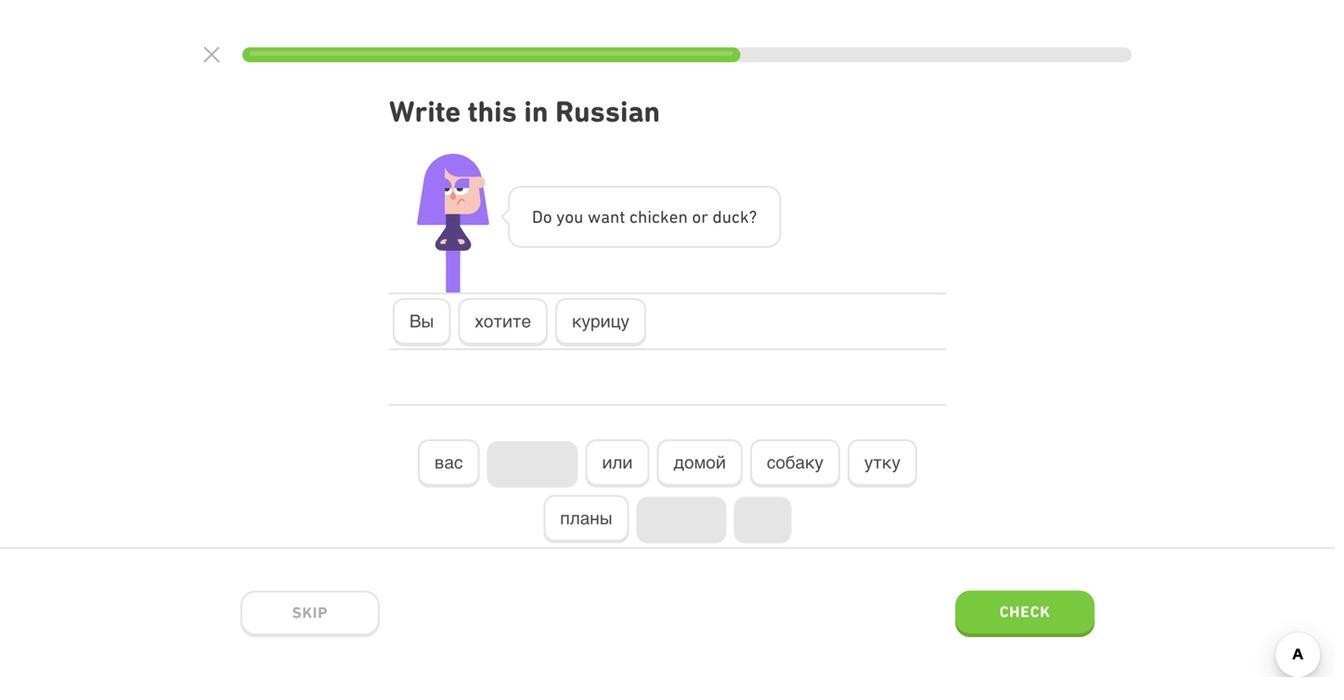 Task type: locate. For each thing, give the bounding box(es) containing it.
d o
[[532, 207, 552, 227]]

k right i
[[660, 207, 669, 227]]

?
[[749, 207, 757, 227]]

y o u w a n t
[[557, 207, 625, 227]]

1 horizontal spatial u
[[722, 207, 732, 227]]

0 horizontal spatial n
[[610, 207, 620, 227]]

d
[[532, 207, 543, 227]]

2 c from the left
[[652, 207, 660, 227]]

2 horizontal spatial o
[[692, 207, 701, 227]]

k right d
[[740, 207, 749, 227]]

1 o from the left
[[543, 207, 552, 227]]

n right w at left
[[610, 207, 620, 227]]

y
[[557, 207, 565, 227]]

u left w at left
[[574, 207, 584, 227]]

r
[[701, 207, 709, 227]]

progress bar
[[242, 47, 1132, 62]]

u right r
[[722, 207, 732, 227]]

или button
[[586, 439, 650, 488]]

o left d
[[692, 207, 701, 227]]

d
[[713, 207, 722, 227]]

собаку button
[[750, 439, 841, 488]]

c right t
[[630, 207, 638, 227]]

вы
[[410, 311, 434, 331]]

w
[[588, 207, 601, 227]]

1 c from the left
[[630, 207, 638, 227]]

n
[[610, 207, 620, 227], [678, 207, 688, 227]]

2 u from the left
[[722, 207, 732, 227]]

skip button
[[241, 591, 380, 637]]

2 horizontal spatial c
[[732, 207, 740, 227]]

1 k from the left
[[660, 207, 669, 227]]

2 o from the left
[[565, 207, 574, 227]]

2 n from the left
[[678, 207, 688, 227]]

o for d
[[543, 207, 552, 227]]

c
[[630, 207, 638, 227], [652, 207, 660, 227], [732, 207, 740, 227]]

1 n from the left
[[610, 207, 620, 227]]

o left y
[[543, 207, 552, 227]]

0 horizontal spatial c
[[630, 207, 638, 227]]

u
[[574, 207, 584, 227], [722, 207, 732, 227]]

o for y
[[565, 207, 574, 227]]

n left r
[[678, 207, 688, 227]]

1 horizontal spatial o
[[565, 207, 574, 227]]

1 horizontal spatial k
[[740, 207, 749, 227]]

собаку
[[767, 452, 824, 472]]

1 horizontal spatial n
[[678, 207, 688, 227]]

вас button
[[418, 439, 480, 488]]

o left w at left
[[565, 207, 574, 227]]

c right h
[[652, 207, 660, 227]]

russian
[[555, 94, 660, 129]]

0 horizontal spatial k
[[660, 207, 669, 227]]

0 horizontal spatial u
[[574, 207, 584, 227]]

write
[[389, 94, 461, 129]]

0 horizontal spatial o
[[543, 207, 552, 227]]

k
[[660, 207, 669, 227], [740, 207, 749, 227]]

1 horizontal spatial c
[[652, 207, 660, 227]]

o
[[543, 207, 552, 227], [565, 207, 574, 227], [692, 207, 701, 227]]

o r d u c k ?
[[692, 207, 757, 227]]

in
[[524, 94, 548, 129]]

вас
[[435, 452, 463, 472]]

утку
[[865, 452, 901, 472]]

домой
[[674, 452, 726, 472]]

c left ?
[[732, 207, 740, 227]]



Task type: vqa. For each thing, say whether or not it's contained in the screenshot.
2nd о
no



Task type: describe. For each thing, give the bounding box(es) containing it.
write this in russian
[[389, 94, 660, 129]]

планы button
[[544, 495, 629, 543]]

e
[[669, 207, 678, 227]]

3 o from the left
[[692, 207, 701, 227]]

check button
[[956, 591, 1095, 637]]

курицу button
[[555, 298, 646, 346]]

this
[[468, 94, 517, 129]]

check
[[1000, 603, 1051, 621]]

t
[[620, 207, 625, 227]]

2 k from the left
[[740, 207, 749, 227]]

c h i c k e n
[[630, 207, 688, 227]]

h
[[638, 207, 648, 227]]

или
[[602, 452, 633, 472]]

1 u from the left
[[574, 207, 584, 227]]

курицу
[[572, 311, 630, 331]]

i
[[648, 207, 652, 227]]

a
[[601, 207, 610, 227]]

домой button
[[657, 439, 743, 488]]

утку button
[[848, 439, 918, 488]]

хотите button
[[458, 298, 548, 346]]

3 c from the left
[[732, 207, 740, 227]]

skip
[[292, 603, 328, 622]]

планы
[[560, 508, 613, 528]]

хотите
[[475, 311, 531, 331]]

вы button
[[393, 298, 451, 346]]



